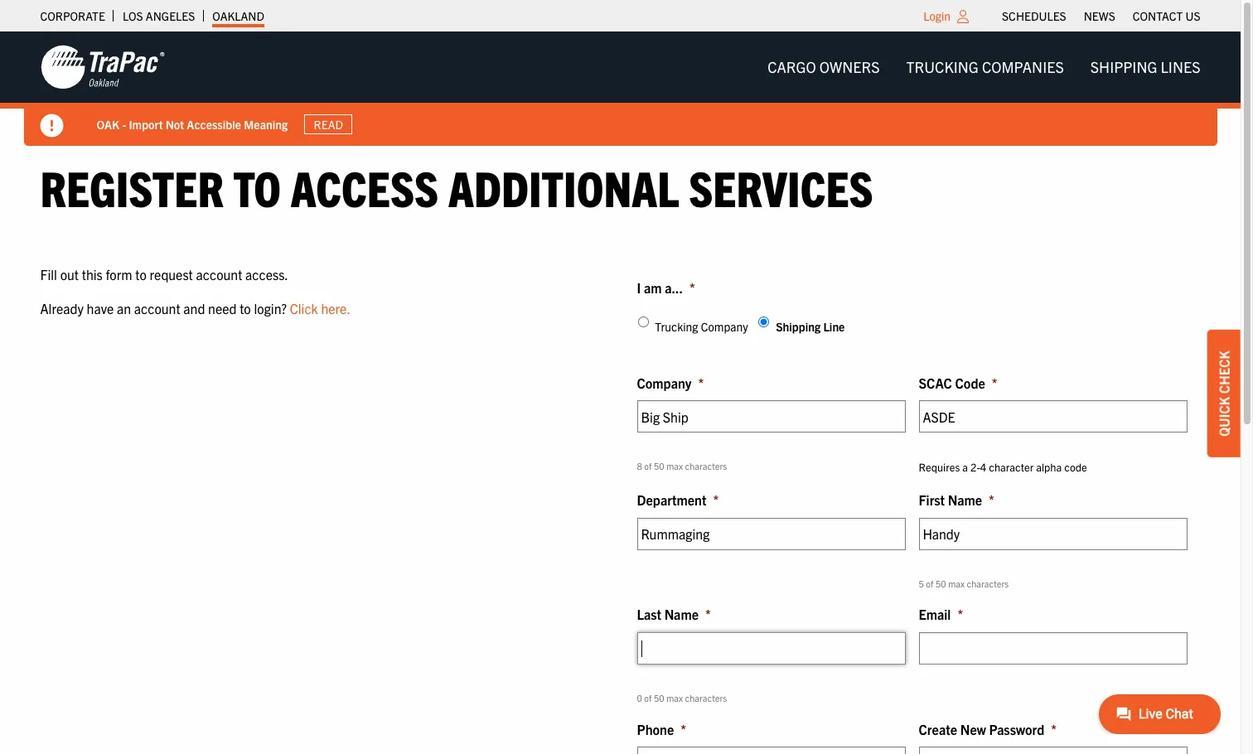 Task type: describe. For each thing, give the bounding box(es) containing it.
trucking for trucking companies
[[906, 57, 979, 76]]

corporate
[[40, 8, 105, 23]]

us
[[1186, 8, 1201, 23]]

0 horizontal spatial account
[[134, 300, 180, 317]]

cargo
[[768, 57, 816, 76]]

shipping for shipping lines
[[1091, 57, 1157, 76]]

max for first
[[948, 578, 965, 589]]

max for last
[[666, 692, 683, 704]]

contact
[[1133, 8, 1183, 23]]

news link
[[1084, 4, 1115, 27]]

import
[[129, 117, 163, 131]]

department *
[[637, 492, 719, 508]]

read
[[314, 117, 343, 132]]

cargo owners
[[768, 57, 880, 76]]

register to access additional services main content
[[24, 157, 1217, 754]]

have
[[87, 300, 114, 317]]

click
[[290, 300, 318, 317]]

an
[[117, 300, 131, 317]]

here.
[[321, 300, 351, 317]]

characters for last name *
[[685, 692, 727, 704]]

a...
[[665, 279, 683, 296]]

corporate link
[[40, 4, 105, 27]]

of for company
[[644, 460, 652, 472]]

8
[[637, 460, 642, 472]]

* right password
[[1051, 721, 1057, 737]]

company *
[[637, 374, 704, 391]]

create
[[919, 721, 957, 737]]

1 horizontal spatial company
[[701, 319, 748, 334]]

5
[[919, 578, 924, 589]]

max for company
[[666, 460, 683, 472]]

code
[[955, 374, 985, 391]]

0 vertical spatial to
[[233, 157, 281, 217]]

this
[[82, 266, 103, 282]]

i am a... *
[[637, 279, 695, 296]]

news
[[1084, 8, 1115, 23]]

quick check link
[[1208, 330, 1241, 457]]

login?
[[254, 300, 287, 317]]

Shipping Line radio
[[759, 317, 770, 328]]

* down trucking company
[[698, 374, 704, 391]]

request
[[150, 266, 193, 282]]

0 of 50 max characters
[[637, 692, 727, 704]]

first name *
[[919, 492, 994, 508]]

scac code *
[[919, 374, 998, 391]]

* right email
[[958, 606, 963, 623]]

accessible
[[187, 117, 241, 131]]

register
[[40, 157, 224, 217]]

shipping line
[[776, 319, 845, 334]]

shipping for shipping line
[[776, 319, 821, 334]]

code
[[1064, 460, 1087, 474]]

los
[[123, 8, 143, 23]]

trucking company
[[655, 319, 748, 334]]

2 vertical spatial to
[[240, 300, 251, 317]]

* right phone
[[681, 721, 686, 737]]

2-
[[971, 460, 980, 474]]

contact us
[[1133, 8, 1201, 23]]

already have an account and need to login? click here.
[[40, 300, 351, 317]]

register to access additional services
[[40, 157, 873, 217]]

* right a...
[[690, 279, 695, 296]]

characters for company *
[[685, 460, 727, 472]]

-
[[122, 117, 126, 131]]

oakland image
[[40, 44, 165, 90]]

out
[[60, 266, 79, 282]]

am
[[644, 279, 662, 296]]

access.
[[245, 266, 288, 282]]

companies
[[982, 57, 1064, 76]]

50 for last
[[654, 692, 664, 704]]

angeles
[[146, 8, 195, 23]]

oak
[[97, 117, 120, 131]]

last
[[637, 606, 661, 623]]

* right code at the right of the page
[[992, 374, 998, 391]]

meaning
[[244, 117, 288, 131]]

fill out this form to request account access.
[[40, 266, 288, 282]]

owners
[[820, 57, 880, 76]]

none password field inside register to access additional services main content
[[919, 747, 1187, 754]]

line
[[823, 319, 845, 334]]

shipping lines link
[[1077, 50, 1214, 84]]

1 vertical spatial company
[[637, 374, 692, 391]]

i
[[637, 279, 641, 296]]

light image
[[957, 10, 969, 23]]

first
[[919, 492, 945, 508]]

characters for first name *
[[967, 578, 1009, 589]]

not
[[166, 117, 184, 131]]

8 of 50 max characters
[[637, 460, 727, 472]]

and
[[183, 300, 205, 317]]

trucking companies link
[[893, 50, 1077, 84]]

name for last name
[[664, 606, 699, 623]]

0
[[637, 692, 642, 704]]



Task type: vqa. For each thing, say whether or not it's contained in the screenshot.


Task type: locate. For each thing, give the bounding box(es) containing it.
None password field
[[919, 747, 1187, 754]]

50 right 5
[[936, 578, 946, 589]]

email *
[[919, 606, 963, 623]]

4
[[980, 460, 987, 474]]

company
[[701, 319, 748, 334], [637, 374, 692, 391]]

banner
[[0, 31, 1253, 146]]

menu bar
[[993, 4, 1209, 27], [754, 50, 1214, 84]]

characters right 5
[[967, 578, 1009, 589]]

2 vertical spatial of
[[644, 692, 652, 704]]

50 for company
[[654, 460, 664, 472]]

new
[[960, 721, 986, 737]]

of
[[644, 460, 652, 472], [926, 578, 934, 589], [644, 692, 652, 704]]

trucking
[[906, 57, 979, 76], [655, 319, 698, 334]]

0 vertical spatial shipping
[[1091, 57, 1157, 76]]

shipping right shipping line radio
[[776, 319, 821, 334]]

of right 0
[[644, 692, 652, 704]]

0 horizontal spatial shipping
[[776, 319, 821, 334]]

menu bar inside "banner"
[[754, 50, 1214, 84]]

to right need
[[240, 300, 251, 317]]

0 vertical spatial max
[[666, 460, 683, 472]]

schedules link
[[1002, 4, 1066, 27]]

0 vertical spatial menu bar
[[993, 4, 1209, 27]]

to right form
[[135, 266, 147, 282]]

of for first name
[[926, 578, 934, 589]]

1 vertical spatial account
[[134, 300, 180, 317]]

trucking inside register to access additional services main content
[[655, 319, 698, 334]]

contact us link
[[1133, 4, 1201, 27]]

shipping
[[1091, 57, 1157, 76], [776, 319, 821, 334]]

Trucking Company radio
[[638, 317, 649, 328]]

menu bar containing cargo owners
[[754, 50, 1214, 84]]

2 vertical spatial max
[[666, 692, 683, 704]]

account up need
[[196, 266, 242, 282]]

0 vertical spatial 50
[[654, 460, 664, 472]]

a
[[962, 460, 968, 474]]

to down meaning
[[233, 157, 281, 217]]

character
[[989, 460, 1034, 474]]

last name *
[[637, 606, 711, 623]]

lines
[[1161, 57, 1201, 76]]

* right the last
[[705, 606, 711, 623]]

check
[[1216, 351, 1232, 394]]

company down trucking company radio
[[637, 374, 692, 391]]

max up email *
[[948, 578, 965, 589]]

department
[[637, 492, 707, 508]]

max up department
[[666, 460, 683, 472]]

already
[[40, 300, 84, 317]]

oakland link
[[212, 4, 264, 27]]

trucking for trucking company
[[655, 319, 698, 334]]

max up "phone *" on the bottom
[[666, 692, 683, 704]]

name
[[948, 492, 982, 508], [664, 606, 699, 623]]

characters up "phone *" on the bottom
[[685, 692, 727, 704]]

menu bar containing schedules
[[993, 4, 1209, 27]]

*
[[690, 279, 695, 296], [698, 374, 704, 391], [992, 374, 998, 391], [713, 492, 719, 508], [989, 492, 994, 508], [705, 606, 711, 623], [958, 606, 963, 623], [681, 721, 686, 737], [1051, 721, 1057, 737]]

1 vertical spatial of
[[926, 578, 934, 589]]

phone
[[637, 721, 674, 737]]

login
[[924, 8, 951, 23]]

50 for first
[[936, 578, 946, 589]]

50 right 8
[[654, 460, 664, 472]]

0 horizontal spatial company
[[637, 374, 692, 391]]

1 horizontal spatial name
[[948, 492, 982, 508]]

characters
[[685, 460, 727, 472], [967, 578, 1009, 589], [685, 692, 727, 704]]

1 horizontal spatial account
[[196, 266, 242, 282]]

create new password *
[[919, 721, 1057, 737]]

trucking companies
[[906, 57, 1064, 76]]

None text field
[[637, 401, 905, 433], [919, 518, 1187, 550], [637, 632, 905, 665], [919, 632, 1187, 665], [637, 747, 905, 754], [637, 401, 905, 433], [919, 518, 1187, 550], [637, 632, 905, 665], [919, 632, 1187, 665], [637, 747, 905, 754]]

oakland
[[212, 8, 264, 23]]

max
[[666, 460, 683, 472], [948, 578, 965, 589], [666, 692, 683, 704]]

oak - import not accessible meaning
[[97, 117, 288, 131]]

account right 'an' on the left
[[134, 300, 180, 317]]

1 vertical spatial name
[[664, 606, 699, 623]]

fill
[[40, 266, 57, 282]]

services
[[689, 157, 873, 217]]

1 horizontal spatial shipping
[[1091, 57, 1157, 76]]

0 vertical spatial company
[[701, 319, 748, 334]]

50
[[654, 460, 664, 472], [936, 578, 946, 589], [654, 692, 664, 704]]

read link
[[304, 114, 353, 134]]

quick check
[[1216, 351, 1232, 437]]

scac
[[919, 374, 952, 391]]

quick
[[1216, 397, 1232, 437]]

trucking inside "banner"
[[906, 57, 979, 76]]

cargo owners link
[[754, 50, 893, 84]]

email
[[919, 606, 951, 623]]

password
[[989, 721, 1045, 737]]

1 vertical spatial shipping
[[776, 319, 821, 334]]

name for first name
[[948, 492, 982, 508]]

None text field
[[919, 401, 1187, 433], [637, 518, 905, 550], [919, 401, 1187, 433], [637, 518, 905, 550]]

requires a 2-4 character alpha code
[[919, 460, 1087, 474]]

of for last name
[[644, 692, 652, 704]]

1 vertical spatial menu bar
[[754, 50, 1214, 84]]

trucking right trucking company radio
[[655, 319, 698, 334]]

trucking down the login link
[[906, 57, 979, 76]]

shipping down news
[[1091, 57, 1157, 76]]

2 vertical spatial characters
[[685, 692, 727, 704]]

0 horizontal spatial name
[[664, 606, 699, 623]]

los angeles link
[[123, 4, 195, 27]]

los angeles
[[123, 8, 195, 23]]

0 vertical spatial trucking
[[906, 57, 979, 76]]

1 vertical spatial characters
[[967, 578, 1009, 589]]

access
[[291, 157, 439, 217]]

name down a
[[948, 492, 982, 508]]

of right 5
[[926, 578, 934, 589]]

alpha
[[1036, 460, 1062, 474]]

form
[[106, 266, 132, 282]]

company left shipping line radio
[[701, 319, 748, 334]]

login link
[[924, 8, 951, 23]]

requires
[[919, 460, 960, 474]]

of right 8
[[644, 460, 652, 472]]

shipping inside shipping lines link
[[1091, 57, 1157, 76]]

0 horizontal spatial trucking
[[655, 319, 698, 334]]

click here. link
[[290, 300, 351, 317]]

shipping inside register to access additional services main content
[[776, 319, 821, 334]]

1 horizontal spatial trucking
[[906, 57, 979, 76]]

5 of 50 max characters
[[919, 578, 1009, 589]]

0 vertical spatial characters
[[685, 460, 727, 472]]

phone *
[[637, 721, 686, 737]]

2 vertical spatial 50
[[654, 692, 664, 704]]

shipping lines
[[1091, 57, 1201, 76]]

0 vertical spatial name
[[948, 492, 982, 508]]

additional
[[448, 157, 679, 217]]

schedules
[[1002, 8, 1066, 23]]

1 vertical spatial to
[[135, 266, 147, 282]]

1 vertical spatial 50
[[936, 578, 946, 589]]

banner containing cargo owners
[[0, 31, 1253, 146]]

* down requires a 2-4 character alpha code
[[989, 492, 994, 508]]

1 vertical spatial max
[[948, 578, 965, 589]]

name right the last
[[664, 606, 699, 623]]

1 vertical spatial trucking
[[655, 319, 698, 334]]

50 right 0
[[654, 692, 664, 704]]

0 vertical spatial of
[[644, 460, 652, 472]]

characters up department *
[[685, 460, 727, 472]]

account
[[196, 266, 242, 282], [134, 300, 180, 317]]

* right department
[[713, 492, 719, 508]]

need
[[208, 300, 237, 317]]

0 vertical spatial account
[[196, 266, 242, 282]]

solid image
[[40, 114, 63, 138]]



